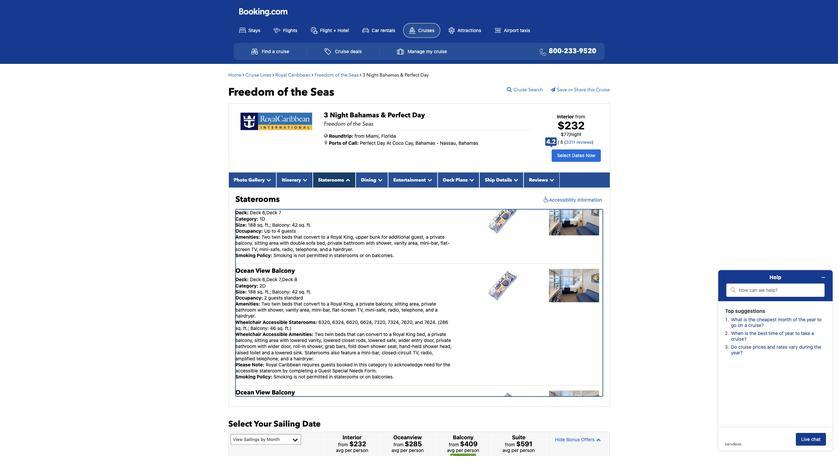 Task type: describe. For each thing, give the bounding box(es) containing it.
interior
[[343, 435, 362, 441]]

bar, inside two twin beds that convert to a royal king, upper bunk for additional guest, a private balcony, sitting area with double sofa bed, private bathroom with shower, vanity area, mini-bar, flat- screen tv, mini-safe, radio, telephone, and a hairdryer. smoking policy: smoking is not permitted in staterooms or on balconies.
[[431, 240, 440, 246]]

of down cruise deals link
[[335, 72, 340, 78]]

safe, inside two twin beds that convert to a royal king, upper bunk for additional guest, a private balcony, sitting area with double sofa bed, private bathroom with shower, vanity area, mini-bar, flat- screen tv, mini-safe, radio, telephone, and a hairdryer. smoking policy: smoking is not permitted in staterooms or on balconies.
[[271, 247, 281, 252]]

ocean for ocean view balcony
[[236, 389, 254, 397]]

cay,
[[405, 140, 415, 146]]

with left double
[[280, 240, 289, 246]]

of inside 3 night bahamas & perfect day freedom of the seas
[[347, 120, 352, 128]]

area inside two twin beds that convert to a royal king, upper bunk for additional guest, a private balcony, sitting area with double sofa bed, private bathroom with shower, vanity area, mini-bar, flat- screen tv, mini-safe, radio, telephone, and a hairdryer. smoking policy: smoking is not permitted in staterooms or on balconies.
[[269, 240, 279, 246]]

king
[[406, 332, 416, 337]]

is inside two twin beds that convert to a royal king, upper bunk for additional guest, a private balcony, sitting area with double sofa bed, private bathroom with shower, vanity area, mini-bar, flat- screen tv, mini-safe, radio, telephone, and a hairdryer. smoking policy: smoking is not permitted in staterooms or on balconies.
[[294, 253, 297, 258]]

balcony for ocean view balcony
[[272, 389, 295, 397]]

person for $285
[[409, 448, 424, 454]]

sailings
[[244, 437, 260, 442]]

dining
[[361, 177, 377, 183]]

private right guest,
[[430, 234, 445, 240]]

9520
[[579, 47, 597, 56]]

interior from $232 $77 / night
[[557, 114, 586, 137]]

deck inside dropdown button
[[443, 177, 455, 183]]

twin for vanity,
[[325, 332, 334, 337]]

1 horizontal spatial wider
[[399, 338, 410, 344]]

is inside royal caribbean requires guests booked in this category to acknowledge need for the accessible stateroom by completing a guest special needs form. smoking policy: smoking is not permitted in staterooms or on balconies.
[[294, 374, 297, 380]]

guest,
[[411, 234, 425, 240]]

lines
[[260, 72, 271, 78]]

4.2 / 5 ( 3311 reviews )
[[547, 138, 594, 145]]

attractions link
[[443, 23, 487, 37]]

now
[[586, 153, 596, 158]]

sq. right 46
[[277, 326, 284, 331]]

balconies. inside royal caribbean requires guests booked in this category to acknowledge need for the accessible stateroom by completing a guest special needs form. smoking policy: smoking is not permitted in staterooms or on balconies.
[[372, 374, 394, 380]]

cruise search link
[[507, 87, 550, 93]]

(
[[565, 140, 566, 145]]

mini- down up
[[260, 247, 271, 252]]

head,
[[440, 344, 452, 350]]

view for ocean view balcony
[[256, 389, 270, 397]]

two twin beds that convert to a royal king, a private balcony, sitting area, private bathroom with shower, vanity area, mini-bar, flat-screen tv, mini-safe, radio, telephone, and a hairdryer. wheelchair accessible staterooms:
[[236, 301, 438, 325]]

/ inside interior from $232 $77 / night
[[569, 132, 571, 137]]

view for ocean view balcony deck: deck 6,deck 7,deck 8
[[256, 267, 270, 275]]

6320,
[[319, 320, 331, 325]]

airport taxis
[[504, 27, 531, 33]]

guests inside royal caribbean requires guests booked in this category to acknowledge need for the accessible stateroom by completing a guest special needs form. smoking policy: smoking is not permitted in staterooms or on balconies.
[[321, 362, 336, 368]]

sq. up double
[[299, 222, 306, 228]]

royal inside two twin beds that can convert to a royal king bed, a private balcony, sitting area with lowered vanity, lowered closet rods, lowered safe, wider entry door, private bathroom with wider door, roll-in shower, grab bars, fold down shower seat, hand-held shower head, raised toilet and a lowered sink. staterooms also feature a mini-bar, closed-circuit tv, radio, amplified telephone, and a hairdryer. please note:
[[393, 332, 405, 337]]

stays
[[249, 27, 260, 33]]

bahamas inside 3 night bahamas & perfect day freedom of the seas
[[350, 111, 379, 120]]

+
[[334, 27, 336, 33]]

mini- up 6320,
[[312, 307, 323, 313]]

0 vertical spatial freedom of the seas
[[315, 72, 359, 78]]

royal caribbean
[[276, 72, 311, 78]]

on inside two twin beds that convert to a royal king, upper bunk for additional guest, a private balcony, sitting area with double sofa bed, private bathroom with shower, vanity area, mini-bar, flat- screen tv, mini-safe, radio, telephone, and a hairdryer. smoking policy: smoking is not permitted in staterooms or on balconies.
[[366, 253, 371, 258]]

month
[[267, 437, 280, 442]]

1 horizontal spatial seas
[[349, 72, 359, 78]]

hairdryer. inside two twin beds that convert to a royal king, upper bunk for additional guest, a private balcony, sitting area with double sofa bed, private bathroom with shower, vanity area, mini-bar, flat- screen tv, mini-safe, radio, telephone, and a hairdryer. smoking policy: smoking is not permitted in staterooms or on balconies.
[[333, 247, 354, 252]]

1 shower from the left
[[371, 344, 386, 350]]

1 vertical spatial area,
[[410, 301, 420, 307]]

cruise lines link
[[246, 72, 271, 78]]

cruise deals link
[[317, 45, 369, 58]]

safe, inside two twin beds that can convert to a royal king bed, a private balcony, sitting area with lowered vanity, lowered closet rods, lowered safe, wider entry door, private bathroom with wider door, roll-in shower, grab bars, fold down shower seat, hand-held shower head, raised toilet and a lowered sink. staterooms also feature a mini-bar, closed-circuit tv, radio, amplified telephone, and a hairdryer. please note:
[[387, 338, 397, 344]]

search image
[[507, 87, 514, 92]]

cruise for cruise deals
[[335, 49, 349, 54]]

avg for $285
[[392, 448, 399, 454]]

7,deck
[[279, 277, 293, 283]]

also
[[331, 350, 340, 356]]

shower, inside two twin beds that can convert to a royal king bed, a private balcony, sitting area with lowered vanity, lowered closet rods, lowered safe, wider entry door, private bathroom with wider door, roll-in shower, grab bars, fold down shower seat, hand-held shower head, raised toilet and a lowered sink. staterooms also feature a mini-bar, closed-circuit tv, radio, amplified telephone, and a hairdryer. please note:
[[307, 344, 324, 350]]

the down royal caribbean
[[291, 85, 308, 100]]

paper plane image
[[551, 87, 557, 92]]

sink.
[[294, 350, 304, 356]]

cabin image for deck 8,deck 9,deck 10,deck 12 deck on freedom of the seas image
[[550, 391, 600, 424]]

freedom inside 3 night bahamas & perfect day freedom of the seas
[[324, 120, 346, 128]]

tv, inside two twin beds that convert to a royal king, a private balcony, sitting area, private bathroom with shower, vanity area, mini-bar, flat-screen tv, mini-safe, radio, telephone, and a hairdryer. wheelchair accessible staterooms:
[[357, 307, 364, 313]]

guest
[[318, 368, 331, 374]]

requires
[[302, 362, 320, 368]]

6,deck for ocean view balcony deck: deck 6,deck 7
[[262, 210, 278, 216]]

reviews
[[577, 140, 592, 145]]

guests inside category: 2d size: 188 sq. ft.; balcony: 42 sq. ft. occupancy: 2 guests standard amenities:
[[268, 295, 283, 301]]

royal right the lines in the top of the page
[[276, 72, 287, 78]]

3 for 3 night bahamas & perfect day freedom of the seas
[[324, 111, 328, 120]]

convert inside two twin beds that can convert to a royal king bed, a private balcony, sitting area with lowered vanity, lowered closet rods, lowered safe, wider entry door, private bathroom with wider door, roll-in shower, grab bars, fold down shower seat, hand-held shower head, raised toilet and a lowered sink. staterooms also feature a mini-bar, closed-circuit tv, radio, amplified telephone, and a hairdryer. please note:
[[366, 332, 382, 337]]

lowered left sink.
[[275, 350, 292, 356]]

person for $591
[[520, 448, 535, 454]]

3 night bahamas & perfect day
[[363, 72, 429, 78]]

cruise right share
[[596, 87, 610, 93]]

balcony for ocean view balcony deck: deck 6,deck 7
[[272, 200, 295, 209]]

booking.com home image
[[239, 8, 287, 17]]

a inside royal caribbean requires guests booked in this category to acknowledge need for the accessible stateroom by completing a guest special needs form. smoking policy: smoking is not permitted in staterooms or on balconies.
[[315, 368, 317, 374]]

ft.; inside 6320, 6324, 6620, 6624, 7320, 7324, 7620, and 7624. (286 sq. ft.; balcony: 46 sq. ft.) wheelchair accessible amenities:
[[243, 326, 249, 331]]

bed, inside two twin beds that convert to a royal king, upper bunk for additional guest, a private balcony, sitting area with double sofa bed, private bathroom with shower, vanity area, mini-bar, flat- screen tv, mini-safe, radio, telephone, and a hairdryer. smoking policy: smoking is not permitted in staterooms or on balconies.
[[317, 240, 326, 246]]

two twin beds that convert to a royal king, upper bunk for additional guest, a private balcony, sitting area with double sofa bed, private bathroom with shower, vanity area, mini-bar, flat- screen tv, mini-safe, radio, telephone, and a hairdryer. smoking policy: smoking is not permitted in staterooms or on balconies.
[[236, 234, 450, 258]]

photo gallery button
[[228, 173, 277, 188]]

tv, inside two twin beds that can convert to a royal king bed, a private balcony, sitting area with lowered vanity, lowered closet rods, lowered safe, wider entry door, private bathroom with wider door, roll-in shower, grab bars, fold down shower seat, hand-held shower head, raised toilet and a lowered sink. staterooms also feature a mini-bar, closed-circuit tv, radio, amplified telephone, and a hairdryer. please note:
[[413, 350, 420, 356]]

flat- inside two twin beds that convert to a royal king, upper bunk for additional guest, a private balcony, sitting area with double sofa bed, private bathroom with shower, vanity area, mini-bar, flat- screen tv, mini-safe, radio, telephone, and a hairdryer. smoking policy: smoking is not permitted in staterooms or on balconies.
[[441, 240, 450, 246]]

sitting inside two twin beds that can convert to a royal king bed, a private balcony, sitting area with lowered vanity, lowered closet rods, lowered safe, wider entry door, private bathroom with wider door, roll-in shower, grab bars, fold down shower seat, hand-held shower head, raised toilet and a lowered sink. staterooms also feature a mini-bar, closed-circuit tv, radio, amplified telephone, and a hairdryer. please note:
[[255, 338, 268, 344]]

deck for ocean view balcony deck: deck 6,deck 7,deck 8
[[250, 277, 261, 283]]

800-
[[549, 47, 564, 56]]

not inside royal caribbean requires guests booked in this category to acknowledge need for the accessible stateroom by completing a guest special needs form. smoking policy: smoking is not permitted in staterooms or on balconies.
[[299, 374, 306, 380]]

amenities: inside 6320, 6324, 6620, 6624, 7320, 7324, 7620, and 7624. (286 sq. ft.; balcony: 46 sq. ft.) wheelchair accessible amenities:
[[289, 332, 314, 337]]

please
[[236, 362, 251, 368]]

beds for lowered
[[335, 332, 346, 337]]

sq. up the standard
[[299, 289, 306, 295]]

day for 3 night bahamas & perfect day
[[421, 72, 429, 78]]

size: for category: 2d size: 188 sq. ft.; balcony: 42 sq. ft. occupancy: 2 guests standard amenities:
[[236, 289, 247, 295]]

angle right image
[[243, 72, 244, 77]]

hairdryer. inside two twin beds that can convert to a royal king bed, a private balcony, sitting area with lowered vanity, lowered closet rods, lowered safe, wider entry door, private bathroom with wider door, roll-in shower, grab bars, fold down shower seat, hand-held shower head, raised toilet and a lowered sink. staterooms also feature a mini-bar, closed-circuit tv, radio, amplified telephone, and a hairdryer. please note:
[[294, 356, 314, 362]]

find a cruise
[[262, 49, 289, 54]]

occupancy: for 1d
[[236, 228, 263, 234]]

0 vertical spatial door,
[[424, 338, 435, 344]]

view sailings by month link
[[230, 434, 301, 445]]

information
[[578, 197, 602, 203]]

staterooms inside royal caribbean requires guests booked in this category to acknowledge need for the accessible stateroom by completing a guest special needs form. smoking policy: smoking is not permitted in staterooms or on balconies.
[[334, 374, 359, 380]]

mini- down guest,
[[420, 240, 431, 246]]

entry
[[412, 338, 423, 344]]

7320,
[[374, 320, 387, 325]]

chevron down image for photo gallery
[[265, 178, 271, 182]]

taxis
[[520, 27, 531, 33]]

smoking down double
[[274, 253, 292, 258]]

from for balcony from $409 avg per person
[[449, 442, 459, 448]]

on inside royal caribbean requires guests booked in this category to acknowledge need for the accessible stateroom by completing a guest special needs form. smoking policy: smoking is not permitted in staterooms or on balconies.
[[366, 374, 371, 380]]

florida
[[381, 133, 396, 139]]

4
[[277, 228, 280, 234]]

from for oceanview from $285 avg per person
[[394, 442, 404, 448]]

with down bunk
[[366, 240, 375, 246]]

balcony, inside two twin beds that convert to a royal king, a private balcony, sitting area, private bathroom with shower, vanity area, mini-bar, flat-screen tv, mini-safe, radio, telephone, and a hairdryer. wheelchair accessible staterooms:
[[376, 301, 394, 307]]

6,deck for ocean view balcony deck: deck 6,deck 7,deck 8
[[262, 277, 278, 283]]

balconies. inside two twin beds that convert to a royal king, upper bunk for additional guest, a private balcony, sitting area with double sofa bed, private bathroom with shower, vanity area, mini-bar, flat- screen tv, mini-safe, radio, telephone, and a hairdryer. smoking policy: smoking is not permitted in staterooms or on balconies.
[[372, 253, 394, 258]]

bar, inside two twin beds that convert to a royal king, a private balcony, sitting area, private bathroom with shower, vanity area, mini-bar, flat-screen tv, mini-safe, radio, telephone, and a hairdryer. wheelchair accessible staterooms:
[[323, 307, 331, 313]]

sailing
[[274, 419, 300, 430]]

mini- up 6624,
[[366, 307, 377, 313]]

per for $285
[[401, 448, 408, 454]]

the down cruise deals link
[[341, 72, 348, 78]]

save or share this cruise link
[[551, 87, 610, 93]]

hand-
[[400, 344, 412, 350]]

ft. for category: 1d size: 188 sq. ft.; balcony: 42 sq. ft. occupancy: up to 4 guests amenities:
[[307, 222, 312, 228]]

night for 3 night bahamas & perfect day
[[367, 72, 379, 78]]

1 vertical spatial staterooms
[[236, 194, 280, 205]]

view left sailings on the left bottom of page
[[233, 437, 243, 442]]

233-
[[564, 47, 579, 56]]

cruise for manage my cruise
[[434, 49, 447, 54]]

staterooms inside dropdown button
[[318, 177, 344, 183]]

for for need
[[436, 362, 442, 368]]

that for lowered
[[347, 332, 356, 337]]

per for $409
[[456, 448, 463, 454]]

search
[[529, 87, 543, 93]]

private down (286
[[432, 332, 447, 337]]

private up 7624.
[[422, 301, 436, 307]]

select your sailing date
[[228, 419, 321, 430]]

tv, inside two twin beds that convert to a royal king, upper bunk for additional guest, a private balcony, sitting area with double sofa bed, private bathroom with shower, vanity area, mini-bar, flat- screen tv, mini-safe, radio, telephone, and a hairdryer. smoking policy: smoking is not permitted in staterooms or on balconies.
[[251, 247, 258, 252]]

chevron down image for itinerary
[[301, 178, 308, 182]]

$77
[[561, 132, 569, 137]]

vanity inside two twin beds that convert to a royal king, a private balcony, sitting area, private bathroom with shower, vanity area, mini-bar, flat-screen tv, mini-safe, radio, telephone, and a hairdryer. wheelchair accessible staterooms:
[[286, 307, 299, 313]]

amenities: inside category: 1d size: 188 sq. ft.; balcony: 42 sq. ft. occupancy: up to 4 guests amenities:
[[236, 234, 260, 240]]

size: for category: 1d size: 188 sq. ft.; balcony: 42 sq. ft. occupancy: up to 4 guests amenities:
[[236, 222, 247, 228]]

guests inside category: 1d size: 188 sq. ft.; balcony: 42 sq. ft. occupancy: up to 4 guests amenities:
[[282, 228, 296, 234]]

flat- inside two twin beds that convert to a royal king, a private balcony, sitting area, private bathroom with shower, vanity area, mini-bar, flat-screen tv, mini-safe, radio, telephone, and a hairdryer. wheelchair accessible staterooms:
[[332, 307, 341, 313]]

screen inside two twin beds that convert to a royal king, upper bunk for additional guest, a private balcony, sitting area with double sofa bed, private bathroom with shower, vanity area, mini-bar, flat- screen tv, mini-safe, radio, telephone, and a hairdryer. smoking policy: smoking is not permitted in staterooms or on balconies.
[[236, 247, 250, 252]]

2 vertical spatial perfect
[[360, 140, 376, 146]]

3311 reviews link
[[566, 140, 592, 145]]

smoking up ocean view balcony deck: deck 6,deck 7,deck 8
[[236, 253, 256, 258]]

deck: for ocean view balcony deck: deck 6,deck 7
[[236, 210, 249, 216]]

booked
[[337, 362, 353, 368]]

this inside royal caribbean requires guests booked in this category to acknowledge need for the accessible stateroom by completing a guest special needs form. smoking policy: smoking is not permitted in staterooms or on balconies.
[[359, 362, 367, 368]]

policy: inside two twin beds that convert to a royal king, upper bunk for additional guest, a private balcony, sitting area with double sofa bed, private bathroom with shower, vanity area, mini-bar, flat- screen tv, mini-safe, radio, telephone, and a hairdryer. smoking policy: smoking is not permitted in staterooms or on balconies.
[[257, 253, 272, 258]]

permitted inside royal caribbean requires guests booked in this category to acknowledge need for the accessible stateroom by completing a guest special needs form. smoking policy: smoking is not permitted in staterooms or on balconies.
[[307, 374, 328, 380]]

ports
[[329, 140, 341, 146]]

hide bonus offers
[[555, 437, 595, 443]]

hairdryer. inside two twin beds that convert to a royal king, a private balcony, sitting area, private bathroom with shower, vanity area, mini-bar, flat-screen tv, mini-safe, radio, telephone, and a hairdryer. wheelchair accessible staterooms:
[[236, 314, 256, 319]]

cruises
[[419, 27, 435, 33]]

vanity inside two twin beds that convert to a royal king, upper bunk for additional guest, a private balcony, sitting area with double sofa bed, private bathroom with shower, vanity area, mini-bar, flat- screen tv, mini-safe, radio, telephone, and a hairdryer. smoking policy: smoking is not permitted in staterooms or on balconies.
[[394, 240, 407, 246]]

attractions
[[458, 27, 482, 33]]

in inside two twin beds that can convert to a royal king bed, a private balcony, sitting area with lowered vanity, lowered closet rods, lowered safe, wider entry door, private bathroom with wider door, roll-in shower, grab bars, fold down shower seat, hand-held shower head, raised toilet and a lowered sink. staterooms also feature a mini-bar, closed-circuit tv, radio, amplified telephone, and a hairdryer. please note:
[[302, 344, 306, 350]]

sq. down the 2d
[[257, 289, 264, 295]]

0 vertical spatial or
[[569, 87, 573, 93]]

private up 6624,
[[360, 301, 375, 307]]

$232 for interior from $232 $77 / night
[[558, 119, 585, 132]]

vanity,
[[309, 338, 322, 344]]

photo
[[234, 177, 247, 183]]

staterooms inside two twin beds that can convert to a royal king bed, a private balcony, sitting area with lowered vanity, lowered closet rods, lowered safe, wider entry door, private bathroom with wider door, roll-in shower, grab bars, fold down shower seat, hand-held shower head, raised toilet and a lowered sink. staterooms also feature a mini-bar, closed-circuit tv, radio, amplified telephone, and a hairdryer. please note:
[[305, 350, 330, 356]]

2 shower from the left
[[423, 344, 439, 350]]

category
[[368, 362, 388, 368]]

0 vertical spatial freedom
[[315, 72, 334, 78]]

balcony from $409 avg per person
[[447, 435, 480, 454]]

night
[[571, 132, 582, 137]]

ocean view balcony deck: deck 6,deck 7
[[236, 200, 295, 216]]

bathroom inside two twin beds that convert to a royal king, upper bunk for additional guest, a private balcony, sitting area with double sofa bed, private bathroom with shower, vanity area, mini-bar, flat- screen tv, mini-safe, radio, telephone, and a hairdryer. smoking policy: smoking is not permitted in staterooms or on balconies.
[[344, 240, 365, 246]]

6320, 6324, 6620, 6624, 7320, 7324, 7620, and 7624. (286 sq. ft.; balcony: 46 sq. ft.) wheelchair accessible amenities:
[[236, 320, 448, 337]]

1 vertical spatial by
[[261, 437, 266, 442]]

•
[[437, 140, 439, 146]]

sitting inside two twin beds that convert to a royal king, a private balcony, sitting area, private bathroom with shower, vanity area, mini-bar, flat-screen tv, mini-safe, radio, telephone, and a hairdryer. wheelchair accessible staterooms:
[[395, 301, 408, 307]]

& for 3 night bahamas & perfect day freedom of the seas
[[381, 111, 386, 120]]

bathroom inside two twin beds that convert to a royal king, a private balcony, sitting area, private bathroom with shower, vanity area, mini-bar, flat-screen tv, mini-safe, radio, telephone, and a hairdryer. wheelchair accessible staterooms:
[[236, 307, 256, 313]]

area, inside two twin beds that convert to a royal king, upper bunk for additional guest, a private balcony, sitting area with double sofa bed, private bathroom with shower, vanity area, mini-bar, flat- screen tv, mini-safe, radio, telephone, and a hairdryer. smoking policy: smoking is not permitted in staterooms or on balconies.
[[408, 240, 419, 246]]

cabin image for deck 6,deck 7,deck 8 deck on freedom of the seas image
[[550, 269, 600, 303]]

to inside two twin beds that can convert to a royal king bed, a private balcony, sitting area with lowered vanity, lowered closet rods, lowered safe, wider entry door, private bathroom with wider door, roll-in shower, grab bars, fold down shower seat, hand-held shower head, raised toilet and a lowered sink. staterooms also feature a mini-bar, closed-circuit tv, radio, amplified telephone, and a hairdryer. please note:
[[384, 332, 388, 337]]

two for lowered
[[315, 332, 324, 337]]

shower, inside two twin beds that convert to a royal king, upper bunk for additional guest, a private balcony, sitting area with double sofa bed, private bathroom with shower, vanity area, mini-bar, flat- screen tv, mini-safe, radio, telephone, and a hairdryer. smoking policy: smoking is not permitted in staterooms or on balconies.
[[376, 240, 393, 246]]

$409
[[460, 441, 478, 448]]

telephone, inside two twin beds that convert to a royal king, a private balcony, sitting area, private bathroom with shower, vanity area, mini-bar, flat-screen tv, mini-safe, radio, telephone, and a hairdryer. wheelchair accessible staterooms:
[[402, 307, 425, 313]]

radio, inside two twin beds that convert to a royal king, a private balcony, sitting area, private bathroom with shower, vanity area, mini-bar, flat-screen tv, mini-safe, radio, telephone, and a hairdryer. wheelchair accessible staterooms:
[[388, 307, 401, 313]]

cruise for cruise search
[[514, 87, 528, 93]]

telephone, inside two twin beds that convert to a royal king, upper bunk for additional guest, a private balcony, sitting area with double sofa bed, private bathroom with shower, vanity area, mini-bar, flat- screen tv, mini-safe, radio, telephone, and a hairdryer. smoking policy: smoking is not permitted in staterooms or on balconies.
[[296, 247, 319, 252]]

sq. up raised
[[236, 326, 242, 331]]

188 for 2d
[[248, 289, 256, 295]]

bunk
[[370, 234, 381, 240]]

accessible inside two twin beds that convert to a royal king, a private balcony, sitting area, private bathroom with shower, vanity area, mini-bar, flat-screen tv, mini-safe, radio, telephone, and a hairdryer. wheelchair accessible staterooms:
[[263, 320, 288, 325]]

hide
[[555, 437, 565, 443]]

royal inside two twin beds that convert to a royal king, upper bunk for additional guest, a private balcony, sitting area with double sofa bed, private bathroom with shower, vanity area, mini-bar, flat- screen tv, mini-safe, radio, telephone, and a hairdryer. smoking policy: smoking is not permitted in staterooms or on balconies.
[[331, 234, 342, 240]]

mini- inside two twin beds that can convert to a royal king bed, a private balcony, sitting area with lowered vanity, lowered closet rods, lowered safe, wider entry door, private bathroom with wider door, roll-in shower, grab bars, fold down shower seat, hand-held shower head, raised toilet and a lowered sink. staterooms also feature a mini-bar, closed-circuit tv, radio, amplified telephone, and a hairdryer. please note:
[[361, 350, 373, 356]]

7324,
[[388, 320, 400, 325]]

raised
[[236, 350, 249, 356]]

with up toilet
[[258, 344, 267, 350]]

roll-
[[293, 344, 302, 350]]

7624.
[[424, 320, 437, 325]]

itinerary button
[[277, 173, 313, 188]]

chevron down image for ship details
[[512, 178, 519, 182]]

two for sitting
[[262, 234, 270, 240]]

balcony: inside 6320, 6324, 6620, 6624, 7320, 7324, 7620, and 7624. (286 sq. ft.; balcony: 46 sq. ft.) wheelchair accessible amenities:
[[251, 326, 269, 331]]

or inside royal caribbean requires guests booked in this category to acknowledge need for the accessible stateroom by completing a guest special needs form. smoking policy: smoking is not permitted in staterooms or on balconies.
[[360, 374, 364, 380]]

1 vertical spatial freedom of the seas
[[228, 85, 334, 100]]

area inside two twin beds that can convert to a royal king bed, a private balcony, sitting area with lowered vanity, lowered closet rods, lowered safe, wider entry door, private bathroom with wider door, roll-in shower, grab bars, fold down shower seat, hand-held shower head, raised toilet and a lowered sink. staterooms also feature a mini-bar, closed-circuit tv, radio, amplified telephone, and a hairdryer. please note:
[[269, 338, 279, 344]]

interior from $232 avg per person
[[336, 435, 368, 454]]

deck plans button
[[438, 173, 480, 188]]

manage my cruise button
[[390, 45, 455, 58]]

& for 3 night bahamas & perfect day
[[400, 72, 404, 78]]

of down roundtrip:
[[343, 140, 347, 146]]

coco
[[393, 140, 404, 146]]

ship details button
[[480, 173, 524, 188]]

0 horizontal spatial door,
[[281, 344, 292, 350]]

42 for 4
[[292, 222, 298, 228]]

800-233-9520
[[549, 47, 597, 56]]

to inside two twin beds that convert to a royal king, a private balcony, sitting area, private bathroom with shower, vanity area, mini-bar, flat-screen tv, mini-safe, radio, telephone, and a hairdryer. wheelchair accessible staterooms:
[[321, 301, 326, 307]]

royal inside two twin beds that convert to a royal king, a private balcony, sitting area, private bathroom with shower, vanity area, mini-bar, flat-screen tv, mini-safe, radio, telephone, and a hairdryer. wheelchair accessible staterooms:
[[331, 301, 342, 307]]

globe image
[[324, 133, 328, 138]]

dates
[[572, 153, 585, 158]]

accessibility information link
[[542, 197, 602, 203]]

nassau,
[[440, 140, 458, 146]]

the inside 3 night bahamas & perfect day freedom of the seas
[[353, 120, 361, 128]]

7620,
[[402, 320, 414, 325]]

telephone, inside two twin beds that can convert to a royal king bed, a private balcony, sitting area with lowered vanity, lowered closet rods, lowered safe, wider entry door, private bathroom with wider door, roll-in shower, grab bars, fold down shower seat, hand-held shower head, raised toilet and a lowered sink. staterooms also feature a mini-bar, closed-circuit tv, radio, amplified telephone, and a hairdryer. please note:
[[257, 356, 280, 362]]

accessible inside 6320, 6324, 6620, 6624, 7320, 7324, 7620, and 7624. (286 sq. ft.; balcony: 46 sq. ft.) wheelchair accessible amenities:
[[263, 332, 288, 337]]

ocean for ocean view balcony deck: deck 6,deck 7
[[236, 200, 254, 209]]

balcony, inside two twin beds that can convert to a royal king bed, a private balcony, sitting area with lowered vanity, lowered closet rods, lowered safe, wider entry door, private bathroom with wider door, roll-in shower, grab bars, fold down shower seat, hand-held shower head, raised toilet and a lowered sink. staterooms also feature a mini-bar, closed-circuit tv, radio, amplified telephone, and a hairdryer. please note:
[[236, 338, 253, 344]]

bathroom inside two twin beds that can convert to a royal king bed, a private balcony, sitting area with lowered vanity, lowered closet rods, lowered safe, wider entry door, private bathroom with wider door, roll-in shower, grab bars, fold down shower seat, hand-held shower head, raised toilet and a lowered sink. staterooms also feature a mini-bar, closed-circuit tv, radio, amplified telephone, and a hairdryer. please note:
[[236, 344, 256, 350]]

smoking down the "accessible"
[[236, 374, 256, 380]]

/ inside 4.2 / 5 ( 3311 reviews )
[[558, 140, 560, 145]]

royal inside royal caribbean requires guests booked in this category to acknowledge need for the accessible stateroom by completing a guest special needs form. smoking policy: smoking is not permitted in staterooms or on balconies.
[[266, 362, 277, 368]]

permitted inside two twin beds that convert to a royal king, upper bunk for additional guest, a private balcony, sitting area with double sofa bed, private bathroom with shower, vanity area, mini-bar, flat- screen tv, mini-safe, radio, telephone, and a hairdryer. smoking policy: smoking is not permitted in staterooms or on balconies.
[[307, 253, 328, 258]]

with down ft.)
[[280, 338, 289, 344]]

day for 3 night bahamas & perfect day freedom of the seas
[[412, 111, 425, 120]]

fold
[[348, 344, 357, 350]]

2 vertical spatial day
[[377, 140, 386, 146]]

private up head,
[[436, 338, 451, 344]]

car
[[372, 27, 380, 33]]

balcony inside balcony from $409 avg per person
[[453, 435, 474, 441]]

radio, inside two twin beds that convert to a royal king, upper bunk for additional guest, a private balcony, sitting area with double sofa bed, private bathroom with shower, vanity area, mini-bar, flat- screen tv, mini-safe, radio, telephone, and a hairdryer. smoking policy: smoking is not permitted in staterooms or on balconies.
[[282, 247, 295, 252]]

0 horizontal spatial seas
[[311, 85, 334, 100]]



Task type: locate. For each thing, give the bounding box(es) containing it.
home link
[[228, 72, 242, 78]]

completing
[[289, 368, 313, 374]]

angle right image for royal caribbean
[[312, 72, 314, 77]]

from inside 'interior from $232 avg per person'
[[338, 442, 348, 448]]

1 vertical spatial 42
[[292, 289, 298, 295]]

0 vertical spatial balcony,
[[236, 240, 253, 246]]

0 vertical spatial bathroom
[[344, 240, 365, 246]]

person inside oceanview from $285 avg per person
[[409, 448, 424, 454]]

4.2
[[547, 138, 556, 145]]

2 cruise from the left
[[434, 49, 447, 54]]

lowered up "grab"
[[324, 338, 341, 344]]

2 vertical spatial radio,
[[421, 350, 433, 356]]

interior
[[557, 114, 574, 119]]

chevron up image
[[344, 178, 351, 182], [595, 438, 601, 442]]

on down form.
[[366, 374, 371, 380]]

from right the interior
[[576, 114, 586, 119]]

1 vertical spatial vanity
[[286, 307, 299, 313]]

0 vertical spatial amenities:
[[236, 234, 260, 240]]

suite
[[512, 435, 526, 441]]

for right bunk
[[382, 234, 388, 240]]

ft.; for up
[[265, 222, 271, 228]]

perfect
[[405, 72, 420, 78], [388, 111, 411, 120], [360, 140, 376, 146]]

twin down 4
[[272, 234, 281, 240]]

2 horizontal spatial hairdryer.
[[333, 247, 354, 252]]

1 king, from the top
[[344, 234, 355, 240]]

flat-
[[441, 240, 450, 246], [332, 307, 341, 313]]

$232 for interior from $232 avg per person
[[350, 441, 366, 448]]

occupancy: down the 1d
[[236, 228, 263, 234]]

2 vertical spatial seas
[[363, 120, 374, 128]]

bed, inside two twin beds that can convert to a royal king bed, a private balcony, sitting area with lowered vanity, lowered closet rods, lowered safe, wider entry door, private bathroom with wider door, roll-in shower, grab bars, fold down shower seat, hand-held shower head, raised toilet and a lowered sink. staterooms also feature a mini-bar, closed-circuit tv, radio, amplified telephone, and a hairdryer. please note:
[[417, 332, 427, 337]]

telephone,
[[296, 247, 319, 252], [402, 307, 425, 313], [257, 356, 280, 362]]

royal left the "upper"
[[331, 234, 342, 240]]

0 horizontal spatial cruise
[[276, 49, 289, 54]]

2 vertical spatial or
[[360, 374, 364, 380]]

bathroom
[[344, 240, 365, 246], [236, 307, 256, 313], [236, 344, 256, 350]]

1 vertical spatial not
[[299, 374, 306, 380]]

category: for category: 1d size: 188 sq. ft.; balcony: 42 sq. ft. occupancy: up to 4 guests amenities:
[[236, 216, 258, 222]]

avg for $409
[[447, 448, 455, 454]]

up
[[264, 228, 271, 234]]

chevron down image inside "reviews" dropdown button
[[548, 178, 555, 182]]

2 permitted from the top
[[307, 374, 328, 380]]

ft. up staterooms:
[[307, 289, 312, 295]]

0 horizontal spatial select
[[228, 419, 252, 430]]

0 vertical spatial vanity
[[394, 240, 407, 246]]

from for suite from $591 avg per person
[[505, 442, 515, 448]]

shower right the held
[[423, 344, 439, 350]]

1 vertical spatial freedom
[[228, 85, 275, 100]]

freedom of the seas
[[315, 72, 359, 78], [228, 85, 334, 100]]

balcony: for 4
[[272, 222, 291, 228]]

cabin image for deck 6,deck 7 deck on freedom of the seas image
[[550, 202, 600, 236]]

balconies. down 'category'
[[372, 374, 394, 380]]

screen inside two twin beds that convert to a royal king, a private balcony, sitting area, private bathroom with shower, vanity area, mini-bar, flat-screen tv, mini-safe, radio, telephone, and a hairdryer. wheelchair accessible staterooms:
[[341, 307, 356, 313]]

ft.; inside category: 1d size: 188 sq. ft.; balcony: 42 sq. ft. occupancy: up to 4 guests amenities:
[[265, 222, 271, 228]]

cruise for cruise lines
[[246, 72, 259, 78]]

radio, up '7324,'
[[388, 307, 401, 313]]

itinerary
[[282, 177, 301, 183]]

ft.
[[307, 222, 312, 228], [307, 289, 312, 295]]

sitting up "7620,"
[[395, 301, 408, 307]]

0 vertical spatial twin
[[272, 234, 281, 240]]

3 person from the left
[[465, 448, 480, 454]]

1 horizontal spatial 3
[[363, 72, 366, 78]]

angle right image
[[273, 72, 274, 77], [312, 72, 314, 77], [360, 72, 362, 77]]

beds inside two twin beds that convert to a royal king, upper bunk for additional guest, a private balcony, sitting area with double sofa bed, private bathroom with shower, vanity area, mini-bar, flat- screen tv, mini-safe, radio, telephone, and a hairdryer. smoking policy: smoking is not permitted in staterooms or on balconies.
[[282, 234, 293, 240]]

1 vertical spatial telephone,
[[402, 307, 425, 313]]

1 deck: from the top
[[236, 210, 249, 216]]

1 per from the left
[[345, 448, 352, 454]]

2 vertical spatial telephone,
[[257, 356, 280, 362]]

2 42 from the top
[[292, 289, 298, 295]]

avg for $232
[[336, 448, 344, 454]]

size: down 'ocean view balcony deck: deck 6,deck 7'
[[236, 222, 247, 228]]

1 horizontal spatial door,
[[424, 338, 435, 344]]

4 chevron down image from the left
[[548, 178, 555, 182]]

guests
[[282, 228, 296, 234], [268, 295, 283, 301], [321, 362, 336, 368]]

form.
[[365, 368, 377, 374]]

7
[[279, 210, 281, 216]]

perfect for 3 night bahamas & perfect day freedom of the seas
[[388, 111, 411, 120]]

sitting inside two twin beds that convert to a royal king, upper bunk for additional guest, a private balcony, sitting area with double sofa bed, private bathroom with shower, vanity area, mini-bar, flat- screen tv, mini-safe, radio, telephone, and a hairdryer. smoking policy: smoking is not permitted in staterooms or on balconies.
[[255, 240, 268, 246]]

permitted
[[307, 253, 328, 258], [307, 374, 328, 380]]

2 size: from the top
[[236, 289, 247, 295]]

offers
[[581, 437, 595, 443]]

2 policy: from the top
[[257, 374, 272, 380]]

hotel
[[338, 27, 349, 33]]

chevron down image left staterooms dropdown button at left top
[[301, 178, 308, 182]]

188 down 'ocean view balcony deck: deck 6,deck 7'
[[248, 222, 256, 228]]

of down royal caribbean
[[277, 85, 288, 100]]

king, inside two twin beds that convert to a royal king, a private balcony, sitting area, private bathroom with shower, vanity area, mini-bar, flat-screen tv, mini-safe, radio, telephone, and a hairdryer. wheelchair accessible staterooms:
[[344, 301, 355, 307]]

convert
[[304, 234, 320, 240], [304, 301, 320, 307], [366, 332, 382, 337]]

person for $409
[[465, 448, 480, 454]]

2 6,deck from the top
[[262, 277, 278, 283]]

0 horizontal spatial by
[[261, 437, 266, 442]]

from inside suite from $591 avg per person
[[505, 442, 515, 448]]

perfect up florida
[[388, 111, 411, 120]]

policy:
[[257, 253, 272, 258], [257, 374, 272, 380]]

3 for 3 night bahamas & perfect day
[[363, 72, 366, 78]]

1 chevron down image from the left
[[265, 178, 271, 182]]

chevron down image for dining
[[377, 178, 383, 182]]

2 vertical spatial staterooms
[[305, 350, 330, 356]]

bathroom down category: 2d size: 188 sq. ft.; balcony: 42 sq. ft. occupancy: 2 guests standard amenities:
[[236, 307, 256, 313]]

radio,
[[282, 247, 295, 252], [388, 307, 401, 313], [421, 350, 433, 356]]

chevron down image for reviews
[[548, 178, 555, 182]]

select down (
[[558, 153, 571, 158]]

chevron down image for entertainment
[[426, 178, 432, 182]]

balcony up 7
[[272, 200, 295, 209]]

ship details
[[485, 177, 512, 183]]

2 king, from the top
[[344, 301, 355, 307]]

twin for area
[[272, 234, 281, 240]]

2 on from the top
[[366, 374, 371, 380]]

3 chevron down image from the left
[[512, 178, 519, 182]]

select for select          dates now
[[558, 153, 571, 158]]

$232 inside 'interior from $232 avg per person'
[[350, 441, 366, 448]]

3 avg from the left
[[447, 448, 455, 454]]

person
[[354, 448, 368, 454], [409, 448, 424, 454], [465, 448, 480, 454], [520, 448, 535, 454]]

lowered up roll-
[[290, 338, 307, 344]]

0 vertical spatial tv,
[[251, 247, 258, 252]]

safe, up 7320,
[[377, 307, 387, 313]]

1 vertical spatial staterooms
[[334, 374, 359, 380]]

for inside two twin beds that convert to a royal king, upper bunk for additional guest, a private balcony, sitting area with double sofa bed, private bathroom with shower, vanity area, mini-bar, flat- screen tv, mini-safe, radio, telephone, and a hairdryer. smoking policy: smoking is not permitted in staterooms or on balconies.
[[382, 234, 388, 240]]

0 vertical spatial $232
[[558, 119, 585, 132]]

safe, inside two twin beds that convert to a royal king, a private balcony, sitting area, private bathroom with shower, vanity area, mini-bar, flat-screen tv, mini-safe, radio, telephone, and a hairdryer. wheelchair accessible staterooms:
[[377, 307, 387, 313]]

chevron down image for deck plans
[[468, 178, 474, 182]]

toilet
[[250, 350, 261, 356]]

and inside 6320, 6324, 6620, 6624, 7320, 7324, 7620, and 7624. (286 sq. ft.; balcony: 46 sq. ft.) wheelchair accessible amenities:
[[415, 320, 423, 325]]

that for with
[[294, 234, 302, 240]]

1 horizontal spatial /
[[569, 132, 571, 137]]

cruise lines
[[246, 72, 271, 78]]

chevron up image for staterooms
[[344, 178, 351, 182]]

map marker image
[[325, 140, 327, 145]]

for inside royal caribbean requires guests booked in this category to acknowledge need for the accessible stateroom by completing a guest special needs form. smoking policy: smoking is not permitted in staterooms or on balconies.
[[436, 362, 442, 368]]

1 wheelchair from the top
[[236, 320, 262, 325]]

0 vertical spatial that
[[294, 234, 302, 240]]

0 horizontal spatial 3
[[324, 111, 328, 120]]

deck up the 1d
[[250, 210, 261, 216]]

2 chevron down image from the left
[[468, 178, 474, 182]]

0 vertical spatial occupancy:
[[236, 228, 263, 234]]

avg for $591
[[503, 448, 511, 454]]

1 vertical spatial door,
[[281, 344, 292, 350]]

at
[[387, 140, 391, 146]]

that for area,
[[294, 301, 302, 307]]

held
[[412, 344, 422, 350]]

1 ft. from the top
[[307, 222, 312, 228]]

0 vertical spatial permitted
[[307, 253, 328, 258]]

royal caribbean link
[[276, 72, 311, 78]]

1 horizontal spatial screen
[[341, 307, 356, 313]]

1 is from the top
[[294, 253, 297, 258]]

for for bunk
[[382, 234, 388, 240]]

with inside two twin beds that convert to a royal king, a private balcony, sitting area, private bathroom with shower, vanity area, mini-bar, flat-screen tv, mini-safe, radio, telephone, and a hairdryer. wheelchair accessible staterooms:
[[258, 307, 267, 313]]

perfect for 3 night bahamas & perfect day
[[405, 72, 420, 78]]

chevron down image inside photo gallery dropdown button
[[265, 178, 271, 182]]

seas down freedom of the seas link
[[311, 85, 334, 100]]

that up "closet"
[[347, 332, 356, 337]]

balcony for ocean view balcony deck: deck 6,deck 7,deck 8
[[272, 267, 295, 275]]

3 inside 3 night bahamas & perfect day freedom of the seas
[[324, 111, 328, 120]]

home
[[228, 72, 242, 78]]

1 vertical spatial hairdryer.
[[236, 314, 256, 319]]

feature
[[341, 350, 356, 356]]

per inside oceanview from $285 avg per person
[[401, 448, 408, 454]]

door, right entry
[[424, 338, 435, 344]]

chevron down image inside dining dropdown button
[[377, 178, 383, 182]]

1 horizontal spatial telephone,
[[296, 247, 319, 252]]

0 vertical spatial shower,
[[376, 240, 393, 246]]

wheelchair image
[[542, 197, 550, 203]]

a inside navigation
[[272, 49, 275, 54]]

1 horizontal spatial select
[[558, 153, 571, 158]]

1 vertical spatial seas
[[311, 85, 334, 100]]

two inside two twin beds that convert to a royal king, upper bunk for additional guest, a private balcony, sitting area with double sofa bed, private bathroom with shower, vanity area, mini-bar, flat- screen tv, mini-safe, radio, telephone, and a hairdryer. smoking policy: smoking is not permitted in staterooms or on balconies.
[[262, 234, 270, 240]]

oceanview
[[394, 435, 422, 441]]

chevron down image
[[426, 178, 432, 182], [468, 178, 474, 182], [512, 178, 519, 182], [548, 178, 555, 182]]

freedom
[[315, 72, 334, 78], [228, 85, 275, 100], [324, 120, 346, 128]]

4 avg from the left
[[503, 448, 511, 454]]

royal
[[276, 72, 287, 78], [331, 234, 342, 240], [331, 301, 342, 307], [393, 332, 405, 337], [266, 362, 277, 368]]

from down oceanview
[[394, 442, 404, 448]]

cruises link
[[403, 23, 440, 38]]

guests up guest
[[321, 362, 336, 368]]

king, for upper
[[344, 234, 355, 240]]

twin up 46
[[272, 301, 281, 307]]

king, left the "upper"
[[344, 234, 355, 240]]

ft.; for 2
[[265, 289, 271, 295]]

2 avg from the left
[[392, 448, 399, 454]]

2 vertical spatial sitting
[[255, 338, 268, 344]]

0 horizontal spatial chevron up image
[[344, 178, 351, 182]]

roundtrip: from miami, florida
[[329, 133, 396, 139]]

view up the 2d
[[256, 267, 270, 275]]

to inside two twin beds that convert to a royal king, upper bunk for additional guest, a private balcony, sitting area with double sofa bed, private bathroom with shower, vanity area, mini-bar, flat- screen tv, mini-safe, radio, telephone, and a hairdryer. smoking policy: smoking is not permitted in staterooms or on balconies.
[[321, 234, 326, 240]]

2 angle right image from the left
[[312, 72, 314, 77]]

chevron down image inside itinerary "dropdown button"
[[301, 178, 308, 182]]

that inside two twin beds that can convert to a royal king bed, a private balcony, sitting area with lowered vanity, lowered closet rods, lowered safe, wider entry door, private bathroom with wider door, roll-in shower, grab bars, fold down shower seat, hand-held shower head, raised toilet and a lowered sink. staterooms also feature a mini-bar, closed-circuit tv, radio, amplified telephone, and a hairdryer. please note:
[[347, 332, 356, 337]]

beds up double
[[282, 234, 293, 240]]

4 per from the left
[[512, 448, 519, 454]]

1 vertical spatial that
[[294, 301, 302, 307]]

person up recommended image
[[465, 448, 480, 454]]

from inside interior from $232 $77 / night
[[576, 114, 586, 119]]

1 6,deck from the top
[[262, 210, 278, 216]]

cruise left deals
[[335, 49, 349, 54]]

$285
[[405, 441, 422, 448]]

for right the 'need'
[[436, 362, 442, 368]]

0 horizontal spatial shower,
[[268, 307, 285, 313]]

ocean inside 'ocean view balcony deck: deck 6,deck 7'
[[236, 200, 254, 209]]

1 horizontal spatial flat-
[[441, 240, 450, 246]]

save
[[557, 87, 568, 93]]

balcony, up raised
[[236, 338, 253, 344]]

1 vertical spatial accessible
[[263, 332, 288, 337]]

2 deck: from the top
[[236, 277, 249, 283]]

0 horizontal spatial shower
[[371, 344, 386, 350]]

radio, inside two twin beds that can convert to a royal king bed, a private balcony, sitting area with lowered vanity, lowered closet rods, lowered safe, wider entry door, private bathroom with wider door, roll-in shower, grab bars, fold down shower seat, hand-held shower head, raised toilet and a lowered sink. staterooms also feature a mini-bar, closed-circuit tv, radio, amplified telephone, and a hairdryer. please note:
[[421, 350, 433, 356]]

night for 3 night bahamas & perfect day freedom of the seas
[[330, 111, 348, 120]]

balcony: inside category: 2d size: 188 sq. ft.; balcony: 42 sq. ft. occupancy: 2 guests standard amenities:
[[272, 289, 291, 295]]

1 vertical spatial night
[[330, 111, 348, 120]]

from for interior from $232 $77 / night
[[576, 114, 586, 119]]

1 occupancy: from the top
[[236, 228, 263, 234]]

convert inside two twin beds that convert to a royal king, a private balcony, sitting area, private bathroom with shower, vanity area, mini-bar, flat-screen tv, mini-safe, radio, telephone, and a hairdryer. wheelchair accessible staterooms:
[[304, 301, 320, 307]]

ocean inside ocean view balcony deck: deck 6,deck 7,deck 8
[[236, 267, 254, 275]]

per down suite
[[512, 448, 519, 454]]

the inside royal caribbean requires guests booked in this category to acknowledge need for the accessible stateroom by completing a guest special needs form. smoking policy: smoking is not permitted in staterooms or on balconies.
[[443, 362, 450, 368]]

staterooms inside two twin beds that convert to a royal king, upper bunk for additional guest, a private balcony, sitting area with double sofa bed, private bathroom with shower, vanity area, mini-bar, flat- screen tv, mini-safe, radio, telephone, and a hairdryer. smoking policy: smoking is not permitted in staterooms or on balconies.
[[334, 253, 359, 258]]

1 avg from the left
[[336, 448, 344, 454]]

0 vertical spatial day
[[421, 72, 429, 78]]

balcony, inside two twin beds that convert to a royal king, upper bunk for additional guest, a private balcony, sitting area with double sofa bed, private bathroom with shower, vanity area, mini-bar, flat- screen tv, mini-safe, radio, telephone, and a hairdryer. smoking policy: smoking is not permitted in staterooms or on balconies.
[[236, 240, 253, 246]]

chevron down image
[[265, 178, 271, 182], [301, 178, 308, 182], [377, 178, 383, 182]]

deck inside ocean view balcony deck: deck 6,deck 7,deck 8
[[250, 277, 261, 283]]

angle right image for freedom of the seas
[[360, 72, 362, 77]]

chevron up image right bonus
[[595, 438, 601, 442]]

guests right 4
[[282, 228, 296, 234]]

deck for ocean view balcony deck: deck 6,deck 7
[[250, 210, 261, 216]]

select          dates now link
[[552, 150, 601, 162]]

ocean for ocean view balcony deck: deck 6,deck 7,deck 8
[[236, 267, 254, 275]]

area, up staterooms:
[[300, 307, 311, 313]]

recommended image
[[451, 454, 476, 457]]

2 balconies. from the top
[[372, 374, 394, 380]]

2 vertical spatial ocean
[[236, 389, 254, 397]]

and inside two twin beds that convert to a royal king, upper bunk for additional guest, a private balcony, sitting area with double sofa bed, private bathroom with shower, vanity area, mini-bar, flat- screen tv, mini-safe, radio, telephone, and a hairdryer. smoking policy: smoking is not permitted in staterooms or on balconies.
[[320, 247, 328, 252]]

caribbean for royal caribbean requires guests booked in this category to acknowledge need for the accessible stateroom by completing a guest special needs form. smoking policy: smoking is not permitted in staterooms or on balconies.
[[279, 362, 301, 368]]

person down suite
[[520, 448, 535, 454]]

0 vertical spatial guests
[[282, 228, 296, 234]]

beds inside two twin beds that convert to a royal king, a private balcony, sitting area, private bathroom with shower, vanity area, mini-bar, flat-screen tv, mini-safe, radio, telephone, and a hairdryer. wheelchair accessible staterooms:
[[282, 301, 293, 307]]

reviews button
[[524, 173, 560, 188]]

roundtrip:
[[329, 133, 354, 139]]

0 vertical spatial telephone,
[[296, 247, 319, 252]]

accessible down 46
[[263, 332, 288, 337]]

shower, down vanity,
[[307, 344, 324, 350]]

balcony up 7,deck
[[272, 267, 295, 275]]

upper
[[356, 234, 369, 240]]

1 area from the top
[[269, 240, 279, 246]]

3 chevron down image from the left
[[377, 178, 383, 182]]

accessible up 46
[[263, 320, 288, 325]]

angle right image for cruise lines
[[273, 72, 274, 77]]

from inside oceanview from $285 avg per person
[[394, 442, 404, 448]]

and inside two twin beds that convert to a royal king, a private balcony, sitting area, private bathroom with shower, vanity area, mini-bar, flat-screen tv, mini-safe, radio, telephone, and a hairdryer. wheelchair accessible staterooms:
[[426, 307, 434, 313]]

0 vertical spatial by
[[283, 368, 288, 374]]

0 vertical spatial king,
[[344, 234, 355, 240]]

2 staterooms from the top
[[334, 374, 359, 380]]

manage my cruise
[[408, 49, 447, 54]]

day inside 3 night bahamas & perfect day freedom of the seas
[[412, 111, 425, 120]]

1 accessible from the top
[[263, 320, 288, 325]]

save or share this cruise
[[557, 87, 610, 93]]

188 inside category: 1d size: 188 sq. ft.; balcony: 42 sq. ft. occupancy: up to 4 guests amenities:
[[248, 222, 256, 228]]

1 vertical spatial wheelchair
[[236, 332, 262, 337]]

category: 2d size: 188 sq. ft.; balcony: 42 sq. ft. occupancy: 2 guests standard amenities:
[[236, 283, 312, 307]]

per inside 'interior from $232 avg per person'
[[345, 448, 352, 454]]

1d
[[260, 216, 265, 222]]

3
[[363, 72, 366, 78], [324, 111, 328, 120]]

0 horizontal spatial wider
[[268, 344, 280, 350]]

that
[[294, 234, 302, 240], [294, 301, 302, 307], [347, 332, 356, 337]]

1 vertical spatial convert
[[304, 301, 320, 307]]

cruise inside dropdown button
[[434, 49, 447, 54]]

royal caribbean image
[[241, 113, 312, 130]]

category: for category: 2d size: 188 sq. ft.; balcony: 42 sq. ft. occupancy: 2 guests standard amenities:
[[236, 283, 258, 289]]

0 vertical spatial wider
[[399, 338, 410, 344]]

select for select your sailing date
[[228, 419, 252, 430]]

1 angle right image from the left
[[273, 72, 274, 77]]

2 occupancy: from the top
[[236, 295, 263, 301]]

beds down the standard
[[282, 301, 293, 307]]

or inside two twin beds that convert to a royal king, upper bunk for additional guest, a private balcony, sitting area with double sofa bed, private bathroom with shower, vanity area, mini-bar, flat- screen tv, mini-safe, radio, telephone, and a hairdryer. smoking policy: smoking is not permitted in staterooms or on balconies.
[[360, 253, 364, 258]]

1 size: from the top
[[236, 222, 247, 228]]

6620,
[[347, 320, 359, 325]]

deck inside 'ocean view balcony deck: deck 6,deck 7'
[[250, 210, 261, 216]]

0 horizontal spatial telephone,
[[257, 356, 280, 362]]

beds for area,
[[282, 301, 293, 307]]

deck plans
[[443, 177, 468, 183]]

from for roundtrip: from miami, florida
[[355, 133, 365, 139]]

safe, up seat,
[[387, 338, 397, 344]]

lowered up down
[[369, 338, 386, 344]]

flight
[[320, 27, 332, 33]]

chevron up image for hide bonus offers
[[595, 438, 601, 442]]

188
[[248, 222, 256, 228], [248, 289, 256, 295]]

balcony,
[[236, 240, 253, 246], [376, 301, 394, 307], [236, 338, 253, 344]]

sofa
[[306, 240, 316, 246]]

caribbean for royal caribbean
[[288, 72, 311, 78]]

2 accessible from the top
[[263, 332, 288, 337]]

seas inside 3 night bahamas & perfect day freedom of the seas
[[363, 120, 374, 128]]

two down 2
[[262, 301, 270, 307]]

2 area from the top
[[269, 338, 279, 344]]

manage
[[408, 49, 425, 54]]

0 vertical spatial on
[[366, 253, 371, 258]]

ocean view balcony
[[236, 389, 295, 397]]

to
[[272, 228, 276, 234], [321, 234, 326, 240], [321, 301, 326, 307], [384, 332, 388, 337], [389, 362, 393, 368]]

0 vertical spatial night
[[367, 72, 379, 78]]

2 ft. from the top
[[307, 289, 312, 295]]

2 vertical spatial hairdryer.
[[294, 356, 314, 362]]

amenities: inside category: 2d size: 188 sq. ft.; balcony: 42 sq. ft. occupancy: 2 guests standard amenities:
[[236, 301, 260, 307]]

person for $232
[[354, 448, 368, 454]]

(286
[[438, 320, 448, 325]]

1 permitted from the top
[[307, 253, 328, 258]]

1 vertical spatial bed,
[[417, 332, 427, 337]]

800-233-9520 link
[[537, 47, 597, 56]]

with
[[280, 240, 289, 246], [366, 240, 375, 246], [258, 307, 267, 313], [280, 338, 289, 344], [258, 344, 267, 350]]

freedom of the seas main content
[[225, 67, 613, 457]]

0 horizontal spatial flat-
[[332, 307, 341, 313]]

twin inside two twin beds that convert to a royal king, upper bunk for additional guest, a private balcony, sitting area with double sofa bed, private bathroom with shower, vanity area, mini-bar, flat- screen tv, mini-safe, radio, telephone, and a hairdryer. smoking policy: smoking is not permitted in staterooms or on balconies.
[[272, 234, 281, 240]]

area, down guest,
[[408, 240, 419, 246]]

policy: inside royal caribbean requires guests booked in this category to acknowledge need for the accessible stateroom by completing a guest special needs form. smoking policy: smoking is not permitted in staterooms or on balconies.
[[257, 374, 272, 380]]

188 down ocean view balcony deck: deck 6,deck 7,deck 8
[[248, 289, 256, 295]]

1 category: from the top
[[236, 216, 258, 222]]

chevron down image inside 'ship details' dropdown button
[[512, 178, 519, 182]]

2 horizontal spatial shower,
[[376, 240, 393, 246]]

private right sofa on the bottom of the page
[[328, 240, 343, 246]]

area down 46
[[269, 338, 279, 344]]

1 vertical spatial is
[[294, 374, 297, 380]]

0 horizontal spatial for
[[382, 234, 388, 240]]

deck: inside ocean view balcony deck: deck 6,deck 7,deck 8
[[236, 277, 249, 283]]

1 vertical spatial tv,
[[357, 307, 364, 313]]

$232
[[558, 119, 585, 132], [350, 441, 366, 448]]

view sailings by month
[[233, 437, 280, 442]]

twin inside two twin beds that convert to a royal king, a private balcony, sitting area, private bathroom with shower, vanity area, mini-bar, flat-screen tv, mini-safe, radio, telephone, and a hairdryer. wheelchair accessible staterooms:
[[272, 301, 281, 307]]

from down interior
[[338, 442, 348, 448]]

2 vertical spatial that
[[347, 332, 356, 337]]

car rentals link
[[357, 23, 401, 37]]

2 ocean from the top
[[236, 267, 254, 275]]

0 vertical spatial seas
[[349, 72, 359, 78]]

telephone, down sofa on the bottom of the page
[[296, 247, 319, 252]]

0 horizontal spatial tv,
[[251, 247, 258, 252]]

1 vertical spatial sitting
[[395, 301, 408, 307]]

4 person from the left
[[520, 448, 535, 454]]

1 vertical spatial policy:
[[257, 374, 272, 380]]

shower,
[[376, 240, 393, 246], [268, 307, 285, 313], [307, 344, 324, 350]]

ocean
[[236, 200, 254, 209], [236, 267, 254, 275], [236, 389, 254, 397]]

perfect down "miami,"
[[360, 140, 376, 146]]

1 on from the top
[[366, 253, 371, 258]]

wider up hand-
[[399, 338, 410, 344]]

flight + hotel
[[320, 27, 349, 33]]

chevron up image left dining
[[344, 178, 351, 182]]

0 vertical spatial 42
[[292, 222, 298, 228]]

0 horizontal spatial &
[[381, 111, 386, 120]]

1 vertical spatial 3
[[324, 111, 328, 120]]

door, left roll-
[[281, 344, 292, 350]]

3 angle right image from the left
[[360, 72, 362, 77]]

size:
[[236, 222, 247, 228], [236, 289, 247, 295]]

shower, inside two twin beds that convert to a royal king, a private balcony, sitting area, private bathroom with shower, vanity area, mini-bar, flat-screen tv, mini-safe, radio, telephone, and a hairdryer. wheelchair accessible staterooms:
[[268, 307, 285, 313]]

0 horizontal spatial vanity
[[286, 307, 299, 313]]

2 chevron down image from the left
[[301, 178, 308, 182]]

hairdryer.
[[333, 247, 354, 252], [236, 314, 256, 319], [294, 356, 314, 362]]

two for shower,
[[262, 301, 270, 307]]

2 vertical spatial tv,
[[413, 350, 420, 356]]

1 horizontal spatial radio,
[[388, 307, 401, 313]]

1 person from the left
[[354, 448, 368, 454]]

0 horizontal spatial angle right image
[[273, 72, 274, 77]]

or right the save at the top
[[569, 87, 573, 93]]

0 vertical spatial area,
[[408, 240, 419, 246]]

42 up double
[[292, 222, 298, 228]]

king, for a
[[344, 301, 355, 307]]

is down double
[[294, 253, 297, 258]]

bed, up entry
[[417, 332, 427, 337]]

seas down deals
[[349, 72, 359, 78]]

entertainment button
[[388, 173, 438, 188]]

that down the standard
[[294, 301, 302, 307]]

3 ocean from the top
[[236, 389, 254, 397]]

cruise for find a cruise
[[276, 49, 289, 54]]

twin for vanity
[[272, 301, 281, 307]]

1 188 from the top
[[248, 222, 256, 228]]

royal left king
[[393, 332, 405, 337]]

42 inside category: 1d size: 188 sq. ft.; balcony: 42 sq. ft. occupancy: up to 4 guests amenities:
[[292, 222, 298, 228]]

0 vertical spatial category:
[[236, 216, 258, 222]]

3311
[[566, 140, 576, 145]]

0 vertical spatial 188
[[248, 222, 256, 228]]

staterooms:
[[289, 320, 317, 325]]

occupancy: left 2
[[236, 295, 263, 301]]

1 vertical spatial wider
[[268, 344, 280, 350]]

2 category: from the top
[[236, 283, 258, 289]]

details
[[496, 177, 512, 183]]

ft. for category: 2d size: 188 sq. ft.; balcony: 42 sq. ft. occupancy: 2 guests standard amenities:
[[307, 289, 312, 295]]

view up the 1d
[[256, 200, 270, 209]]

42 up the standard
[[292, 289, 298, 295]]

2 per from the left
[[401, 448, 408, 454]]

& up florida
[[381, 111, 386, 120]]

safe, down 4
[[271, 247, 281, 252]]

1 policy: from the top
[[257, 253, 272, 258]]

day left at
[[377, 140, 386, 146]]

per inside balcony from $409 avg per person
[[456, 448, 463, 454]]

cruise right find
[[276, 49, 289, 54]]

tv, down the held
[[413, 350, 420, 356]]

double
[[290, 240, 305, 246]]

42 for standard
[[292, 289, 298, 295]]

2 wheelchair from the top
[[236, 332, 262, 337]]

beds for with
[[282, 234, 293, 240]]

suite from $591 avg per person
[[503, 435, 535, 454]]

per for $232
[[345, 448, 352, 454]]

chevron down image up 'wheelchair' image
[[548, 178, 555, 182]]

with down 2
[[258, 307, 267, 313]]

1 chevron down image from the left
[[426, 178, 432, 182]]

to inside royal caribbean requires guests booked in this category to acknowledge need for the accessible stateroom by completing a guest special needs form. smoking policy: smoking is not permitted in staterooms or on balconies.
[[389, 362, 393, 368]]

cruise inside travel menu navigation
[[335, 49, 349, 54]]

vanity down the standard
[[286, 307, 299, 313]]

perfect inside 3 night bahamas & perfect day freedom of the seas
[[388, 111, 411, 120]]

wheelchair inside two twin beds that convert to a royal king, a private balcony, sitting area, private bathroom with shower, vanity area, mini-bar, flat-screen tv, mini-safe, radio, telephone, and a hairdryer. wheelchair accessible staterooms:
[[236, 320, 262, 325]]

1 horizontal spatial this
[[588, 87, 595, 93]]

travel menu navigation
[[234, 43, 605, 60]]

chevron down image left itinerary on the top left of the page
[[265, 178, 271, 182]]

2 188 from the top
[[248, 289, 256, 295]]

radio, down double
[[282, 247, 295, 252]]

0 horizontal spatial night
[[330, 111, 348, 120]]

freedom of the seas down cruise deals link
[[315, 72, 359, 78]]

per for $591
[[512, 448, 519, 454]]

bar, inside two twin beds that can convert to a royal king bed, a private balcony, sitting area with lowered vanity, lowered closet rods, lowered safe, wider entry door, private bathroom with wider door, roll-in shower, grab bars, fold down shower seat, hand-held shower head, raised toilet and a lowered sink. staterooms also feature a mini-bar, closed-circuit tv, radio, amplified telephone, and a hairdryer. please note:
[[373, 350, 381, 356]]

2 is from the top
[[294, 374, 297, 380]]

1 vertical spatial category:
[[236, 283, 258, 289]]

wheelchair inside 6320, 6324, 6620, 6624, 7320, 7324, 7620, and 7624. (286 sq. ft.; balcony: 46 sq. ft.) wheelchair accessible amenities:
[[236, 332, 262, 337]]

the right the 'need'
[[443, 362, 450, 368]]

to inside category: 1d size: 188 sq. ft.; balcony: 42 sq. ft. occupancy: up to 4 guests amenities:
[[272, 228, 276, 234]]

3 per from the left
[[456, 448, 463, 454]]

0 horizontal spatial radio,
[[282, 247, 295, 252]]

6,deck inside 'ocean view balcony deck: deck 6,deck 7'
[[262, 210, 278, 216]]

avg
[[336, 448, 344, 454], [392, 448, 399, 454], [447, 448, 455, 454], [503, 448, 511, 454]]

smoking down stateroom
[[274, 374, 292, 380]]

1 vertical spatial flat-
[[332, 307, 341, 313]]

sq.
[[257, 222, 264, 228], [299, 222, 306, 228], [257, 289, 264, 295], [299, 289, 306, 295], [236, 326, 242, 331], [277, 326, 284, 331]]

mini- down down
[[361, 350, 373, 356]]

per down interior
[[345, 448, 352, 454]]

1 42 from the top
[[292, 222, 298, 228]]

1 cruise from the left
[[276, 49, 289, 54]]

two inside two twin beds that can convert to a royal king bed, a private balcony, sitting area with lowered vanity, lowered closet rods, lowered safe, wider entry door, private bathroom with wider door, roll-in shower, grab bars, fold down shower seat, hand-held shower head, raised toilet and a lowered sink. staterooms also feature a mini-bar, closed-circuit tv, radio, amplified telephone, and a hairdryer. please note:
[[315, 332, 324, 337]]

ship
[[485, 177, 495, 183]]

shower, down bunk
[[376, 240, 393, 246]]

2 vertical spatial guests
[[321, 362, 336, 368]]

0 vertical spatial bed,
[[317, 240, 326, 246]]

0 vertical spatial two
[[262, 234, 270, 240]]

& inside 3 night bahamas & perfect day freedom of the seas
[[381, 111, 386, 120]]

1 vertical spatial guests
[[268, 295, 283, 301]]

bonus
[[567, 437, 580, 443]]

2 vertical spatial area,
[[300, 307, 311, 313]]

1 ocean from the top
[[236, 200, 254, 209]]

occupancy: for 2d
[[236, 295, 263, 301]]

convert for double
[[304, 234, 320, 240]]

2 vertical spatial convert
[[366, 332, 382, 337]]

view for ocean view balcony deck: deck 6,deck 7
[[256, 200, 270, 209]]

1 vertical spatial permitted
[[307, 374, 328, 380]]

shower
[[371, 344, 386, 350], [423, 344, 439, 350]]

1 vertical spatial king,
[[344, 301, 355, 307]]

0 vertical spatial this
[[588, 87, 595, 93]]

not inside two twin beds that convert to a royal king, upper bunk for additional guest, a private balcony, sitting area with double sofa bed, private bathroom with shower, vanity area, mini-bar, flat- screen tv, mini-safe, radio, telephone, and a hairdryer. smoking policy: smoking is not permitted in staterooms or on balconies.
[[299, 253, 306, 258]]

balcony: for standard
[[272, 289, 291, 295]]

convert for mini-
[[304, 301, 320, 307]]

avg down interior
[[336, 448, 344, 454]]

the up roundtrip: from miami, florida
[[353, 120, 361, 128]]

2 vertical spatial beds
[[335, 332, 346, 337]]

1 horizontal spatial cruise
[[434, 49, 447, 54]]

in inside two twin beds that convert to a royal king, upper bunk for additional guest, a private balcony, sitting area with double sofa bed, private bathroom with shower, vanity area, mini-bar, flat- screen tv, mini-safe, radio, telephone, and a hairdryer. smoking policy: smoking is not permitted in staterooms or on balconies.
[[329, 253, 333, 258]]

sq. down the 1d
[[257, 222, 264, 228]]

2 vertical spatial amenities:
[[289, 332, 314, 337]]

1 not from the top
[[299, 253, 306, 258]]

6,deck inside ocean view balcony deck: deck 6,deck 7,deck 8
[[262, 277, 278, 283]]

in
[[329, 253, 333, 258], [302, 344, 306, 350], [354, 362, 358, 368], [329, 374, 333, 380]]

1 staterooms from the top
[[334, 253, 359, 258]]

king, inside two twin beds that convert to a royal king, upper bunk for additional guest, a private balcony, sitting area with double sofa bed, private bathroom with shower, vanity area, mini-bar, flat- screen tv, mini-safe, radio, telephone, and a hairdryer. smoking policy: smoking is not permitted in staterooms or on balconies.
[[344, 234, 355, 240]]

from for interior from $232 avg per person
[[338, 442, 348, 448]]

1 balconies. from the top
[[372, 253, 394, 258]]

2 not from the top
[[299, 374, 306, 380]]

2 vertical spatial shower,
[[307, 344, 324, 350]]

convert up staterooms:
[[304, 301, 320, 307]]

reviews
[[529, 177, 548, 183]]

stateroom
[[260, 368, 281, 374]]

188 for 1d
[[248, 222, 256, 228]]

2 person from the left
[[409, 448, 424, 454]]

deck: for ocean view balcony deck: deck 6,deck 7,deck 8
[[236, 277, 249, 283]]

car rentals
[[372, 27, 395, 33]]



Task type: vqa. For each thing, say whether or not it's contained in the screenshot.
The 17,
no



